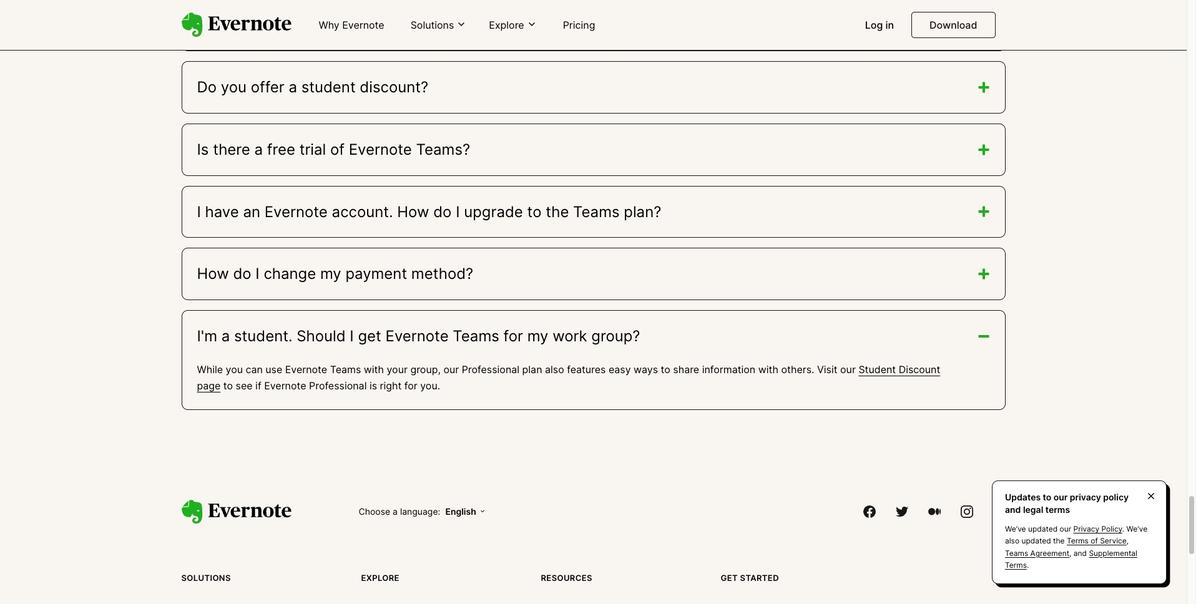 Task type: describe. For each thing, give the bounding box(es) containing it.
our professional
[[444, 364, 520, 376]]

a right i'm
[[221, 327, 230, 345]]

i have an evernote account. how do i upgrade to the teams plan?
[[197, 203, 661, 221]]

download
[[930, 19, 977, 31]]

why
[[319, 19, 339, 31]]

discount?
[[360, 78, 428, 96]]

share
[[673, 364, 699, 376]]

1 with from the left
[[364, 364, 384, 376]]

privacy policy link
[[1074, 525, 1122, 534]]

work
[[553, 327, 587, 345]]

information
[[702, 364, 756, 376]]

terms of service link
[[1067, 537, 1127, 546]]

account.
[[332, 203, 393, 221]]

2 vertical spatial do
[[233, 265, 251, 283]]

should
[[297, 327, 346, 345]]

0 vertical spatial our
[[840, 364, 856, 376]]

page
[[197, 380, 221, 392]]

easy
[[609, 364, 631, 376]]

teams inside terms of service , teams agreement , and
[[1005, 549, 1028, 558]]

0 vertical spatial do
[[233, 16, 251, 34]]

2 with from the left
[[758, 364, 779, 376]]

supplemental
[[1089, 549, 1138, 558]]

free
[[267, 140, 295, 159]]

started
[[740, 573, 779, 583]]

1 horizontal spatial for
[[504, 327, 523, 345]]

terms of service , teams agreement , and
[[1005, 537, 1129, 558]]

use
[[266, 364, 282, 376]]

group,
[[410, 364, 441, 376]]

resources
[[541, 573, 592, 583]]

others.
[[781, 364, 814, 376]]

download link
[[912, 12, 996, 38]]

solutions button
[[407, 18, 470, 32]]

do
[[197, 78, 217, 96]]

get
[[721, 573, 738, 583]]

discount
[[899, 364, 940, 376]]

pricing link
[[555, 14, 603, 37]]

1 we've from the left
[[1005, 525, 1026, 534]]

privacy
[[1070, 492, 1101, 503]]

1 payment from the top
[[346, 16, 407, 34]]

in
[[886, 19, 894, 31]]

teams up our professional
[[453, 327, 499, 345]]

2 how do i change my payment method? from the top
[[197, 265, 473, 283]]

your
[[387, 364, 408, 376]]

1 vertical spatial my
[[320, 265, 341, 283]]

0 vertical spatial my
[[320, 16, 341, 34]]

privacy
[[1074, 525, 1100, 534]]

trial
[[300, 140, 326, 159]]

updates
[[1005, 492, 1041, 503]]

a right offer
[[289, 78, 297, 96]]

solutions inside button
[[411, 19, 454, 31]]

we've updated our privacy policy
[[1005, 525, 1122, 534]]

. we've also updated the
[[1005, 525, 1148, 546]]

get
[[358, 327, 381, 345]]

why evernote link
[[311, 14, 392, 37]]

legal
[[1023, 504, 1043, 515]]

0 vertical spatial of
[[330, 140, 345, 159]]

1 vertical spatial for
[[404, 380, 418, 392]]

0 vertical spatial updated
[[1028, 525, 1058, 534]]

offer
[[251, 78, 285, 96]]

language:
[[400, 506, 440, 517]]

can
[[246, 364, 263, 376]]

terms inside terms of service , teams agreement , and
[[1067, 537, 1089, 546]]

teams up to see if evernote professional is right for you.
[[330, 364, 361, 376]]

you for do
[[221, 78, 247, 96]]

1 vertical spatial solutions
[[181, 573, 231, 583]]

plan
[[522, 364, 542, 376]]

terms
[[1046, 504, 1070, 515]]

if
[[255, 380, 261, 392]]

2 method? from the top
[[411, 265, 473, 283]]

1 vertical spatial how
[[397, 203, 429, 221]]

1 change from the top
[[264, 16, 316, 34]]

2 evernote logo image from the top
[[181, 500, 291, 525]]

student.
[[234, 327, 293, 345]]



Task type: vqa. For each thing, say whether or not it's contained in the screenshot.
meeting-with-note screen image
no



Task type: locate. For each thing, give the bounding box(es) containing it.
1 horizontal spatial terms
[[1067, 537, 1089, 546]]

0 vertical spatial ,
[[1127, 537, 1129, 546]]

do
[[233, 16, 251, 34], [433, 203, 452, 221], [233, 265, 251, 283]]

0 horizontal spatial ,
[[1070, 549, 1072, 558]]

for left you.
[[404, 380, 418, 392]]

. for .
[[1027, 561, 1029, 570]]

updates to our privacy policy and legal terms
[[1005, 492, 1129, 515]]

1 method? from the top
[[411, 16, 473, 34]]

terms down teams agreement link
[[1005, 561, 1027, 570]]

0 horizontal spatial for
[[404, 380, 418, 392]]

and
[[1005, 504, 1021, 515], [1074, 549, 1087, 558]]

, up supplemental
[[1127, 537, 1129, 546]]

i'm
[[197, 327, 217, 345]]

2 vertical spatial how
[[197, 265, 229, 283]]

evernote
[[342, 19, 384, 31], [349, 140, 412, 159], [265, 203, 328, 221], [386, 327, 449, 345], [285, 364, 327, 376]]

and inside terms of service , teams agreement , and
[[1074, 549, 1087, 558]]

1 horizontal spatial also
[[1005, 537, 1020, 546]]

, down the . we've also updated the
[[1070, 549, 1072, 558]]

of inside terms of service , teams agreement , and
[[1091, 537, 1098, 546]]

the
[[546, 203, 569, 221], [1053, 537, 1065, 546]]

to inside updates to our privacy policy and legal terms
[[1043, 492, 1052, 503]]

teams agreement link
[[1005, 549, 1070, 558]]

have
[[205, 203, 239, 221]]

1 vertical spatial change
[[264, 265, 316, 283]]

1 horizontal spatial of
[[1091, 537, 1098, 546]]

we've inside the . we've also updated the
[[1127, 525, 1148, 534]]

1 horizontal spatial explore
[[489, 19, 524, 31]]

also
[[545, 364, 564, 376], [1005, 537, 1020, 546]]

0 horizontal spatial .
[[1027, 561, 1029, 570]]

1 vertical spatial updated
[[1022, 537, 1051, 546]]

right
[[380, 380, 402, 392]]

terms down privacy
[[1067, 537, 1089, 546]]

1 vertical spatial the
[[1053, 537, 1065, 546]]

a left free in the left of the page
[[254, 140, 263, 159]]

1 vertical spatial terms
[[1005, 561, 1027, 570]]

with
[[364, 364, 384, 376], [758, 364, 779, 376]]

is
[[197, 140, 209, 159]]

get started
[[721, 573, 779, 583]]

terms inside supplemental terms
[[1005, 561, 1027, 570]]

0 vertical spatial terms
[[1067, 537, 1089, 546]]

0 vertical spatial also
[[545, 364, 564, 376]]

and down updates
[[1005, 504, 1021, 515]]

teams?
[[416, 140, 470, 159]]

1 horizontal spatial the
[[1053, 537, 1065, 546]]

and down the . we've also updated the
[[1074, 549, 1087, 558]]

to
[[527, 203, 542, 221], [661, 364, 670, 376], [223, 380, 233, 392], [1043, 492, 1052, 503]]

log in
[[865, 19, 894, 31]]

. for . we've also updated the
[[1122, 525, 1125, 534]]

you
[[221, 78, 247, 96], [226, 364, 243, 376]]

1 evernote logo image from the top
[[181, 13, 291, 37]]

1 vertical spatial also
[[1005, 537, 1020, 546]]

english
[[445, 506, 476, 517]]

0 horizontal spatial the
[[546, 203, 569, 221]]

you up see
[[226, 364, 243, 376]]

an
[[243, 203, 260, 221]]

and inside updates to our privacy policy and legal terms
[[1005, 504, 1021, 515]]

of down the privacy policy link
[[1091, 537, 1098, 546]]

group?
[[591, 327, 640, 345]]

student discount page
[[197, 364, 940, 392]]

change
[[264, 16, 316, 34], [264, 265, 316, 283]]

.
[[1122, 525, 1125, 534], [1027, 561, 1029, 570]]

0 horizontal spatial with
[[364, 364, 384, 376]]

our for updates
[[1054, 492, 1068, 503]]

0 vertical spatial for
[[504, 327, 523, 345]]

2 we've from the left
[[1127, 525, 1148, 534]]

to left see
[[223, 380, 233, 392]]

you.
[[420, 380, 440, 392]]

features
[[567, 364, 606, 376]]

0 vertical spatial explore
[[489, 19, 524, 31]]

explore inside explore button
[[489, 19, 524, 31]]

0 vertical spatial payment
[[346, 16, 407, 34]]

method?
[[411, 16, 473, 34], [411, 265, 473, 283]]

log
[[865, 19, 883, 31]]

1 vertical spatial our
[[1054, 492, 1068, 503]]

. up service
[[1122, 525, 1125, 534]]

my
[[320, 16, 341, 34], [320, 265, 341, 283], [527, 327, 548, 345]]

our right visit at right bottom
[[840, 364, 856, 376]]

evernote logo image
[[181, 13, 291, 37], [181, 500, 291, 525]]

while you can use evernote teams with your group, our professional plan also features easy ways to share information with others. visit our
[[197, 364, 859, 376]]

1 vertical spatial and
[[1074, 549, 1087, 558]]

policy
[[1102, 525, 1122, 534]]

also right plan
[[545, 364, 564, 376]]

you for while
[[226, 364, 243, 376]]

0 vertical spatial evernote logo image
[[181, 13, 291, 37]]

1 vertical spatial of
[[1091, 537, 1098, 546]]

for up while you can use evernote teams with your group, our professional plan also features easy ways to share information with others. visit our
[[504, 327, 523, 345]]

a right 'choose'
[[393, 506, 398, 517]]

0 vertical spatial .
[[1122, 525, 1125, 534]]

policy
[[1103, 492, 1129, 503]]

updated inside the . we've also updated the
[[1022, 537, 1051, 546]]

visit
[[817, 364, 838, 376]]

0 horizontal spatial terms
[[1005, 561, 1027, 570]]

see
[[236, 380, 253, 392]]

we've right policy
[[1127, 525, 1148, 534]]

why evernote
[[319, 19, 384, 31]]

1 vertical spatial method?
[[411, 265, 473, 283]]

our for we've
[[1060, 525, 1071, 534]]

supplemental terms
[[1005, 549, 1138, 570]]

0 horizontal spatial explore
[[361, 573, 400, 583]]

1 horizontal spatial with
[[758, 364, 779, 376]]

to right upgrade
[[527, 203, 542, 221]]

i
[[256, 16, 260, 34], [197, 203, 201, 221], [456, 203, 460, 221], [256, 265, 260, 283], [350, 327, 354, 345]]

. down teams agreement link
[[1027, 561, 1029, 570]]

our up terms at the bottom right of the page
[[1054, 492, 1068, 503]]

0 vertical spatial solutions
[[411, 19, 454, 31]]

solutions
[[411, 19, 454, 31], [181, 573, 231, 583]]

0 vertical spatial how do i change my payment method?
[[197, 16, 473, 34]]

ways
[[634, 364, 658, 376]]

choose a language:
[[359, 506, 440, 517]]

1 vertical spatial do
[[433, 203, 452, 221]]

to see if evernote professional is right for you.
[[221, 380, 440, 392]]

plan?
[[624, 203, 661, 221]]

1 vertical spatial evernote logo image
[[181, 500, 291, 525]]

choose
[[359, 506, 390, 517]]

a
[[289, 78, 297, 96], [254, 140, 263, 159], [221, 327, 230, 345], [393, 506, 398, 517]]

is there a free trial of evernote teams?
[[197, 140, 470, 159]]

while
[[197, 364, 223, 376]]

explore
[[489, 19, 524, 31], [361, 573, 400, 583]]

terms
[[1067, 537, 1089, 546], [1005, 561, 1027, 570]]

service
[[1100, 537, 1127, 546]]

evernote professional is
[[264, 380, 377, 392]]

explore button
[[485, 18, 540, 32]]

1 horizontal spatial solutions
[[411, 19, 454, 31]]

to up terms at the bottom right of the page
[[1043, 492, 1052, 503]]

student
[[859, 364, 896, 376]]

student discount page link
[[197, 364, 940, 392]]

0 horizontal spatial we've
[[1005, 525, 1026, 534]]

updated down legal
[[1028, 525, 1058, 534]]

how
[[197, 16, 229, 34], [397, 203, 429, 221], [197, 265, 229, 283]]

0 vertical spatial the
[[546, 203, 569, 221]]

i'm a student. should i get evernote teams for my work group?
[[197, 327, 640, 345]]

2 vertical spatial my
[[527, 327, 548, 345]]

. inside the . we've also updated the
[[1122, 525, 1125, 534]]

1 horizontal spatial we've
[[1127, 525, 1148, 534]]

0 horizontal spatial of
[[330, 140, 345, 159]]

the inside the . we've also updated the
[[1053, 537, 1065, 546]]

0 vertical spatial you
[[221, 78, 247, 96]]

agreement
[[1031, 549, 1070, 558]]

0 vertical spatial how
[[197, 16, 229, 34]]

1 how do i change my payment method? from the top
[[197, 16, 473, 34]]

0 vertical spatial and
[[1005, 504, 1021, 515]]

updated up teams agreement link
[[1022, 537, 1051, 546]]

of
[[330, 140, 345, 159], [1091, 537, 1098, 546]]

2 change from the top
[[264, 265, 316, 283]]

0 horizontal spatial also
[[545, 364, 564, 376]]

we've
[[1005, 525, 1026, 534], [1127, 525, 1148, 534]]

1 horizontal spatial .
[[1122, 525, 1125, 534]]

also up teams agreement link
[[1005, 537, 1020, 546]]

student
[[301, 78, 356, 96]]

1 horizontal spatial ,
[[1127, 537, 1129, 546]]

do you offer a student discount?
[[197, 78, 428, 96]]

our
[[840, 364, 856, 376], [1054, 492, 1068, 503], [1060, 525, 1071, 534]]

1 horizontal spatial and
[[1074, 549, 1087, 558]]

payment
[[346, 16, 407, 34], [346, 265, 407, 283]]

our up terms of service , teams agreement , and
[[1060, 525, 1071, 534]]

1 vertical spatial .
[[1027, 561, 1029, 570]]

1 vertical spatial payment
[[346, 265, 407, 283]]

0 vertical spatial method?
[[411, 16, 473, 34]]

1 vertical spatial you
[[226, 364, 243, 376]]

0 vertical spatial change
[[264, 16, 316, 34]]

there
[[213, 140, 250, 159]]

0 horizontal spatial and
[[1005, 504, 1021, 515]]

supplemental terms link
[[1005, 549, 1138, 570]]

also inside the . we've also updated the
[[1005, 537, 1020, 546]]

2 vertical spatial our
[[1060, 525, 1071, 534]]

teams left plan?
[[573, 203, 620, 221]]

2 payment from the top
[[346, 265, 407, 283]]

teams left agreement
[[1005, 549, 1028, 558]]

1 vertical spatial ,
[[1070, 549, 1072, 558]]

to right the ways
[[661, 364, 670, 376]]

with up right
[[364, 364, 384, 376]]

1 vertical spatial how do i change my payment method?
[[197, 265, 473, 283]]

1 vertical spatial explore
[[361, 573, 400, 583]]

our inside updates to our privacy policy and legal terms
[[1054, 492, 1068, 503]]

0 horizontal spatial solutions
[[181, 573, 231, 583]]

you right do
[[221, 78, 247, 96]]

log in link
[[858, 14, 902, 37]]

how do i change my payment method?
[[197, 16, 473, 34], [197, 265, 473, 283]]

for
[[504, 327, 523, 345], [404, 380, 418, 392]]

upgrade
[[464, 203, 523, 221]]

we've down legal
[[1005, 525, 1026, 534]]

of right the 'trial'
[[330, 140, 345, 159]]

pricing
[[563, 19, 595, 31]]

with left others. at bottom
[[758, 364, 779, 376]]



